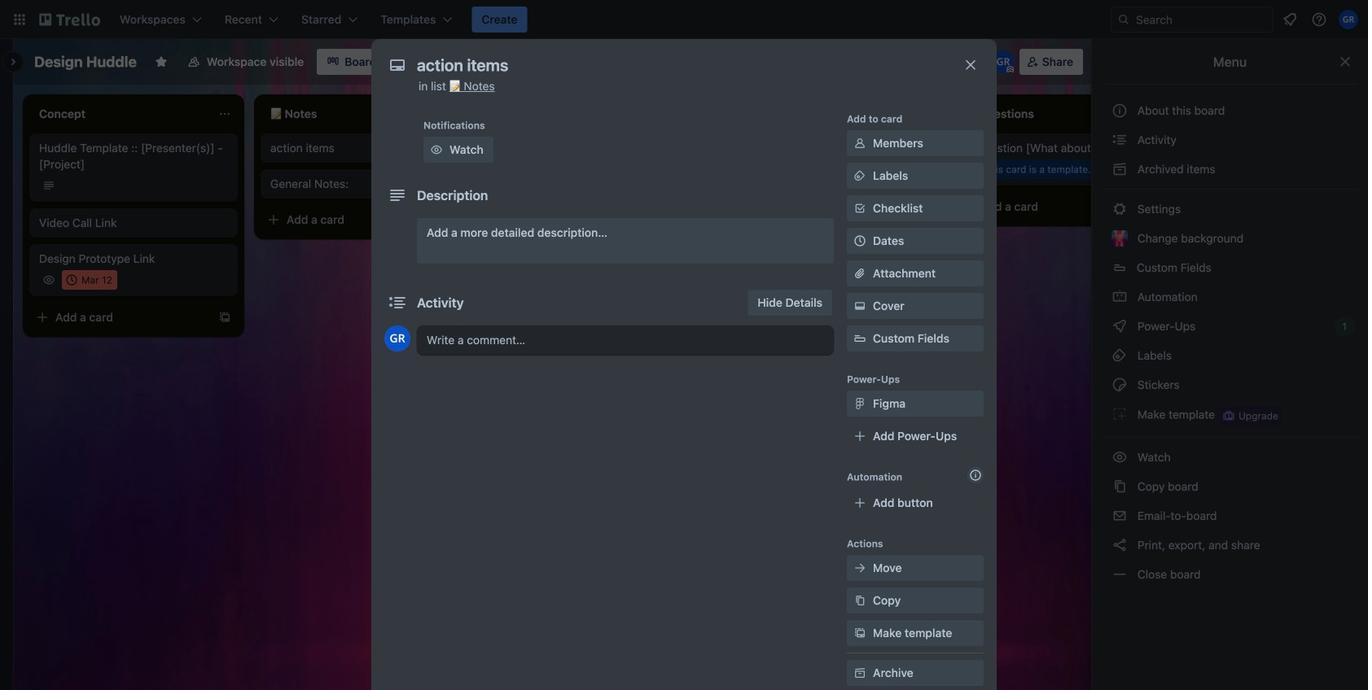 Task type: vqa. For each thing, say whether or not it's contained in the screenshot.
Activity link
no



Task type: locate. For each thing, give the bounding box(es) containing it.
Board name text field
[[26, 49, 145, 75]]

0 horizontal spatial create from template… image
[[681, 344, 694, 357]]

1 horizontal spatial create from template… image
[[450, 213, 463, 227]]

sm image
[[429, 142, 445, 158], [1112, 289, 1129, 306], [1112, 348, 1129, 364], [852, 396, 869, 412], [1112, 450, 1129, 466], [1112, 479, 1129, 495], [852, 593, 869, 610], [852, 626, 869, 642], [852, 666, 869, 682]]

None text field
[[409, 51, 947, 80]]

1 vertical spatial create from template… image
[[218, 311, 231, 324]]

create from template… image
[[913, 200, 926, 213], [681, 344, 694, 357]]

search image
[[1118, 13, 1131, 26]]

create from template… image
[[450, 213, 463, 227], [218, 311, 231, 324]]

None checkbox
[[62, 271, 117, 290]]

greg robinson (gregrobinson96) image
[[1340, 10, 1359, 29], [385, 326, 411, 352]]

greg robinson (gregrobinson96) image
[[992, 51, 1015, 73]]

1 vertical spatial greg robinson (gregrobinson96) image
[[385, 326, 411, 352]]

0 vertical spatial greg robinson (gregrobinson96) image
[[1340, 10, 1359, 29]]

edit card image
[[448, 141, 461, 154]]

1 vertical spatial create from template… image
[[681, 344, 694, 357]]

1 horizontal spatial greg robinson (gregrobinson96) image
[[1340, 10, 1359, 29]]

0 vertical spatial create from template… image
[[450, 213, 463, 227]]

Search field
[[1131, 7, 1274, 32]]

0 horizontal spatial greg robinson (gregrobinson96) image
[[385, 326, 411, 352]]

0 horizontal spatial create from template… image
[[218, 311, 231, 324]]

0 vertical spatial create from template… image
[[913, 200, 926, 213]]

sm image
[[820, 49, 843, 72], [1112, 132, 1129, 148], [852, 135, 869, 152], [1112, 161, 1129, 178], [852, 168, 869, 184], [1112, 201, 1129, 218], [852, 298, 869, 315], [1112, 319, 1129, 335], [1112, 377, 1129, 394], [1112, 407, 1129, 423], [1112, 508, 1129, 525], [1112, 538, 1129, 554], [852, 561, 869, 577], [1112, 567, 1129, 583]]



Task type: describe. For each thing, give the bounding box(es) containing it.
customize views image
[[395, 54, 411, 70]]

star or unstar board image
[[155, 55, 168, 68]]

0 notifications image
[[1281, 10, 1301, 29]]

primary element
[[0, 0, 1369, 39]]

1 horizontal spatial create from template… image
[[913, 200, 926, 213]]

Write a comment text field
[[417, 326, 834, 355]]

open information menu image
[[1312, 11, 1328, 28]]



